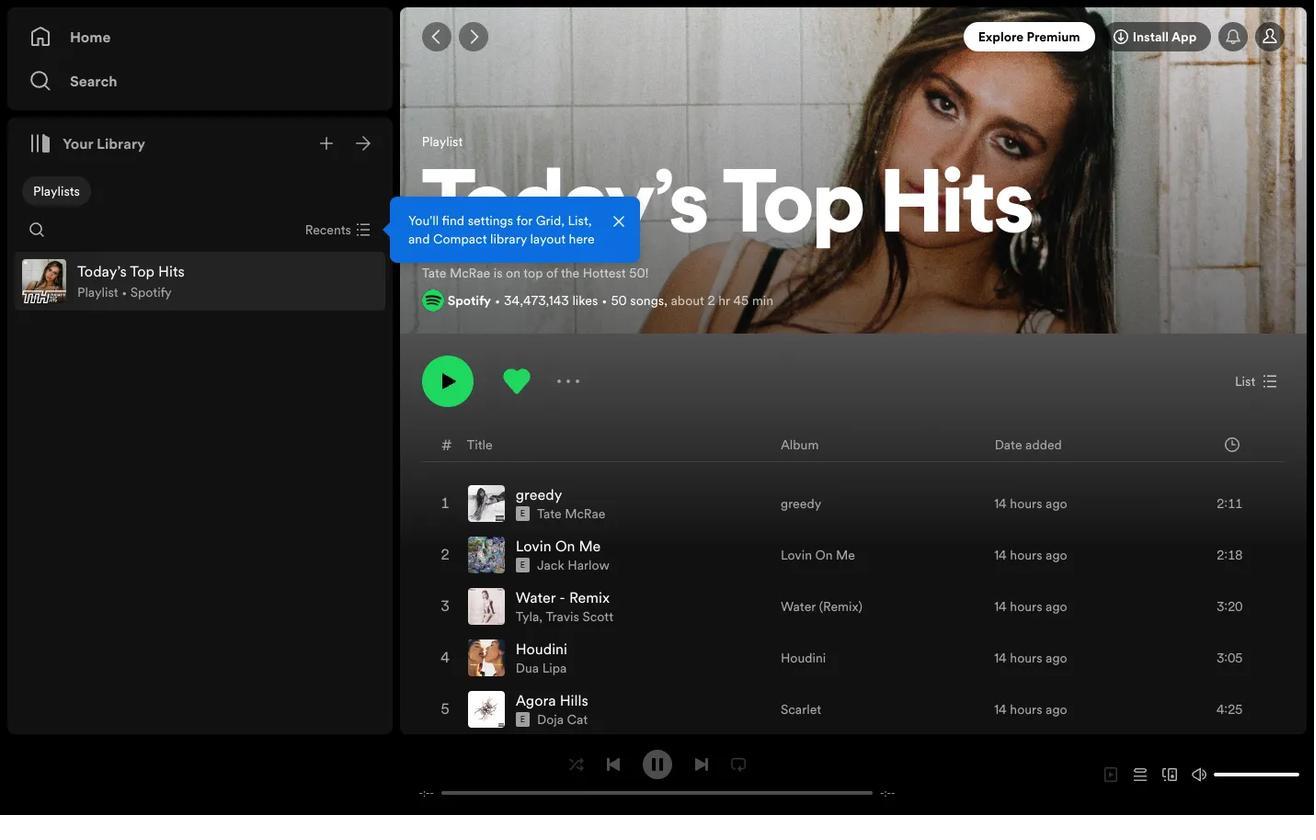 Task type: locate. For each thing, give the bounding box(es) containing it.
spotify link
[[448, 292, 491, 310]]

date added
[[995, 436, 1062, 455]]

water
[[516, 587, 556, 607], [781, 597, 816, 616]]

1 horizontal spatial greedy
[[781, 494, 821, 513]]

0 horizontal spatial on
[[555, 536, 575, 556]]

1 hours from the top
[[1010, 494, 1042, 513]]

1 ago from the top
[[1046, 494, 1067, 513]]

me
[[579, 536, 601, 556], [836, 546, 855, 564]]

4 14 from the top
[[994, 649, 1007, 667]]

spotify
[[130, 283, 172, 302], [448, 292, 491, 310]]

lovin down 'greedy' cell
[[516, 536, 551, 556]]

1 horizontal spatial me
[[836, 546, 855, 564]]

lipa
[[542, 659, 567, 677]]

spotify inside group
[[130, 283, 172, 302]]

spotify image
[[422, 290, 444, 312]]

1 vertical spatial e
[[520, 560, 525, 571]]

# row
[[423, 429, 1284, 462]]

mcrae inside 'greedy' cell
[[565, 504, 606, 523]]

playlist for playlist • spotify
[[77, 283, 118, 302]]

list item containing playlist
[[15, 252, 385, 311]]

greedy for greedy
[[781, 494, 821, 513]]

:-
[[423, 787, 430, 801], [884, 787, 891, 801]]

top
[[723, 165, 865, 253]]

0 vertical spatial playlist
[[422, 132, 463, 151]]

lovin up water (remix)
[[781, 546, 812, 564]]

greedy link up lovin on me cell
[[516, 484, 562, 504]]

2 -:-- from the left
[[880, 787, 895, 801]]

-
[[559, 587, 565, 607], [419, 787, 423, 801], [430, 787, 434, 801], [880, 787, 884, 801], [891, 787, 895, 801]]

explicit element for greedy
[[516, 506, 530, 521]]

explicit element inside lovin on me cell
[[516, 558, 530, 573]]

lovin
[[516, 536, 551, 556], [781, 546, 812, 564]]

0 vertical spatial ,
[[664, 292, 668, 310]]

1 horizontal spatial -:--
[[880, 787, 895, 801]]

1 vertical spatial playlist
[[77, 283, 118, 302]]

e inside agora hills e
[[520, 714, 525, 725]]

14 for e
[[994, 494, 1007, 513]]

1 14 hours ago from the top
[[994, 494, 1067, 513]]

me down tate mcrae link
[[579, 536, 601, 556]]

lovin on me link
[[516, 536, 601, 556], [781, 546, 855, 564]]

1 14 from the top
[[994, 494, 1007, 513]]

0 vertical spatial mcrae
[[450, 264, 490, 282]]

playlist
[[422, 132, 463, 151], [77, 283, 118, 302]]

playlist for playlist
[[422, 132, 463, 151]]

greedy for greedy e
[[516, 484, 562, 504]]

1 horizontal spatial on
[[815, 546, 833, 564]]

houdini link
[[516, 639, 567, 659], [781, 649, 826, 667]]

0 horizontal spatial houdini
[[516, 639, 567, 659]]

5 14 hours ago from the top
[[994, 700, 1067, 719]]

4 hours from the top
[[1010, 649, 1042, 667]]

lovin on me e
[[516, 536, 601, 571]]

1 e from the top
[[520, 508, 525, 519]]

houdini inside cell
[[516, 639, 567, 659]]

1 :- from the left
[[423, 787, 430, 801]]

2 14 from the top
[[994, 546, 1007, 564]]

scott
[[583, 607, 613, 626]]

34,473,143
[[504, 292, 569, 310]]

explicit element up lovin on me cell
[[516, 506, 530, 521]]

lovin inside lovin on me e
[[516, 536, 551, 556]]

tate
[[422, 264, 446, 282], [537, 504, 562, 523]]

explicit element down agora
[[516, 712, 530, 727]]

0 vertical spatial e
[[520, 508, 525, 519]]

scarlet link
[[781, 700, 821, 719]]

tate inside 'greedy' cell
[[537, 504, 562, 523]]

1 horizontal spatial lovin
[[781, 546, 812, 564]]

- inside water - remix tyla , travis scott
[[559, 587, 565, 607]]

2 ago from the top
[[1046, 546, 1067, 564]]

your library button
[[22, 125, 153, 162]]

1 horizontal spatial water
[[781, 597, 816, 616]]

duration image
[[1225, 438, 1240, 453]]

0 horizontal spatial ,
[[539, 607, 543, 626]]

for
[[516, 212, 533, 230]]

2:11 cell
[[1175, 479, 1268, 528]]

0 horizontal spatial lovin on me link
[[516, 536, 601, 556]]

•
[[122, 283, 127, 302]]

0 horizontal spatial playlist
[[77, 283, 118, 302]]

mcrae up spotify link
[[450, 264, 490, 282]]

5 ago from the top
[[1046, 700, 1067, 719]]

tate up lovin on me e
[[537, 504, 562, 523]]

on
[[506, 264, 521, 282]]

e left the jack
[[520, 560, 525, 571]]

5 14 from the top
[[994, 700, 1007, 719]]

and
[[408, 230, 430, 248]]

hours
[[1010, 494, 1042, 513], [1010, 546, 1042, 564], [1010, 597, 1042, 616], [1010, 649, 1042, 667], [1010, 700, 1042, 719]]

tate up spotify icon
[[422, 264, 446, 282]]

0 horizontal spatial :-
[[423, 787, 430, 801]]

search link
[[29, 63, 371, 99]]

group
[[15, 252, 385, 311]]

0 horizontal spatial greedy link
[[516, 484, 562, 504]]

list
[[1235, 372, 1256, 390]]

premium
[[1027, 28, 1080, 46]]

greedy up "lovin on me"
[[781, 494, 821, 513]]

1 horizontal spatial mcrae
[[565, 504, 606, 523]]

1 explicit element from the top
[[516, 506, 530, 521]]

explicit element
[[516, 506, 530, 521], [516, 558, 530, 573], [516, 712, 530, 727]]

spotify right spotify icon
[[448, 292, 491, 310]]

3 14 from the top
[[994, 597, 1007, 616]]

greedy inside cell
[[516, 484, 562, 504]]

2 14 hours ago from the top
[[994, 546, 1067, 564]]

3:05
[[1217, 649, 1243, 667]]

playlist up find on the left
[[422, 132, 463, 151]]

group containing playlist
[[15, 252, 385, 311]]

hr
[[719, 292, 730, 310]]

2
[[708, 292, 715, 310]]

e up lovin on me cell
[[520, 508, 525, 519]]

min
[[752, 292, 774, 310]]

14 hours ago for hills
[[994, 700, 1067, 719]]

mcrae right greedy e
[[565, 504, 606, 523]]

3:20
[[1217, 597, 1243, 616]]

explicit element inside agora hills cell
[[516, 712, 530, 727]]

playlist inside main element
[[77, 283, 118, 302]]

greedy
[[516, 484, 562, 504], [781, 494, 821, 513]]

greedy up lovin on me cell
[[516, 484, 562, 504]]

mcrae for tate mcrae is on top of the hottest 50!
[[450, 264, 490, 282]]

you'll
[[408, 212, 439, 230]]

2 vertical spatial explicit element
[[516, 712, 530, 727]]

volume high image
[[1192, 768, 1207, 783]]

0 horizontal spatial greedy
[[516, 484, 562, 504]]

playlist left •
[[77, 283, 118, 302]]

main element
[[7, 7, 640, 735]]

on inside lovin on me e
[[555, 536, 575, 556]]

water for (remix)
[[781, 597, 816, 616]]

2 vertical spatial e
[[520, 714, 525, 725]]

0 horizontal spatial mcrae
[[450, 264, 490, 282]]

e inside greedy e
[[520, 508, 525, 519]]

me inside lovin on me e
[[579, 536, 601, 556]]

1 horizontal spatial ,
[[664, 292, 668, 310]]

Playlists checkbox
[[22, 177, 91, 206]]

0 vertical spatial explicit element
[[516, 506, 530, 521]]

on
[[555, 536, 575, 556], [815, 546, 833, 564]]

, left travis
[[539, 607, 543, 626]]

water inside water - remix tyla , travis scott
[[516, 587, 556, 607]]

2 e from the top
[[520, 560, 525, 571]]

on for lovin on me e
[[555, 536, 575, 556]]

5 hours from the top
[[1010, 700, 1042, 719]]

recents
[[305, 221, 351, 239]]

list item
[[15, 252, 385, 311]]

1 horizontal spatial spotify
[[448, 292, 491, 310]]

0 horizontal spatial lovin
[[516, 536, 551, 556]]

14 hours ago for e
[[994, 494, 1067, 513]]

0 horizontal spatial tate
[[422, 264, 446, 282]]

greedy link up "lovin on me"
[[781, 494, 821, 513]]

travis
[[546, 607, 579, 626]]

1 vertical spatial ,
[[539, 607, 543, 626]]

,
[[664, 292, 668, 310], [539, 607, 543, 626]]

, left about
[[664, 292, 668, 310]]

3 explicit element from the top
[[516, 712, 530, 727]]

3 e from the top
[[520, 714, 525, 725]]

duration element
[[1225, 438, 1240, 453]]

explore premium button
[[964, 22, 1095, 52]]

0 horizontal spatial -:--
[[419, 787, 434, 801]]

agora hills cell
[[468, 685, 596, 734]]

hours for hills
[[1010, 700, 1042, 719]]

explicit element left the jack
[[516, 558, 530, 573]]

list item inside main element
[[15, 252, 385, 311]]

here
[[569, 230, 595, 248]]

#
[[441, 435, 452, 455]]

greedy cell
[[468, 479, 613, 528]]

hottest
[[583, 264, 626, 282]]

is
[[494, 264, 503, 282]]

compact
[[433, 230, 487, 248]]

e
[[520, 508, 525, 519], [520, 560, 525, 571], [520, 714, 525, 725]]

ago for hills
[[1046, 700, 1067, 719]]

2 hours from the top
[[1010, 546, 1042, 564]]

0 vertical spatial tate
[[422, 264, 446, 282]]

0 horizontal spatial spotify
[[130, 283, 172, 302]]

explicit element for lovin on me
[[516, 558, 530, 573]]

ago
[[1046, 494, 1067, 513], [1046, 546, 1067, 564], [1046, 597, 1067, 616], [1046, 649, 1067, 667], [1046, 700, 1067, 719]]

of
[[546, 264, 558, 282]]

me up (remix)
[[836, 546, 855, 564]]

1 vertical spatial mcrae
[[565, 504, 606, 523]]

top
[[524, 264, 543, 282]]

agora
[[516, 690, 556, 710]]

install app link
[[1102, 22, 1211, 52]]

0 horizontal spatial me
[[579, 536, 601, 556]]

playlists
[[33, 182, 80, 200]]

14 hours ago
[[994, 494, 1067, 513], [994, 546, 1067, 564], [994, 597, 1067, 616], [994, 649, 1067, 667], [994, 700, 1067, 719]]

0 horizontal spatial water
[[516, 587, 556, 607]]

1 horizontal spatial houdini
[[781, 649, 826, 667]]

you'll find settings for grid, list, and compact library layout here dialog
[[390, 197, 640, 263]]

1 vertical spatial tate
[[537, 504, 562, 523]]

mcrae
[[450, 264, 490, 282], [565, 504, 606, 523]]

1 horizontal spatial :-
[[884, 787, 891, 801]]

(remix)
[[819, 597, 863, 616]]

greedy link
[[516, 484, 562, 504], [781, 494, 821, 513]]

spotify right •
[[130, 283, 172, 302]]

-:--
[[419, 787, 434, 801], [880, 787, 895, 801]]

explicit element inside 'greedy' cell
[[516, 506, 530, 521]]

1 -:-- from the left
[[419, 787, 434, 801]]

your library
[[63, 133, 145, 154]]

1 horizontal spatial tate
[[537, 504, 562, 523]]

1 vertical spatial explicit element
[[516, 558, 530, 573]]

explicit element for agora hills
[[516, 712, 530, 727]]

45
[[733, 292, 749, 310]]

2 explicit element from the top
[[516, 558, 530, 573]]

e down agora
[[520, 714, 525, 725]]

None search field
[[22, 215, 52, 245]]

home
[[70, 27, 111, 47]]

houdini
[[516, 639, 567, 659], [781, 649, 826, 667]]

water (remix)
[[781, 597, 863, 616]]

1 horizontal spatial playlist
[[422, 132, 463, 151]]

tate mcrae link
[[537, 504, 606, 523]]



Task type: vqa. For each thing, say whether or not it's contained in the screenshot.
'Close' image
no



Task type: describe. For each thing, give the bounding box(es) containing it.
dua lipa link
[[516, 659, 567, 677]]

today's top hits grid
[[401, 428, 1306, 816]]

connect to a device image
[[1162, 768, 1177, 783]]

14 for on
[[994, 546, 1007, 564]]

install
[[1133, 28, 1169, 46]]

List button
[[1228, 367, 1285, 396]]

doja
[[537, 710, 564, 729]]

album
[[781, 436, 819, 455]]

water for -
[[516, 587, 556, 607]]

ago for e
[[1046, 494, 1067, 513]]

hills
[[560, 690, 588, 710]]

, inside water - remix tyla , travis scott
[[539, 607, 543, 626]]

me for lovin on me e
[[579, 536, 601, 556]]

lovin for lovin on me
[[781, 546, 812, 564]]

greedy e
[[516, 484, 562, 519]]

3 hours from the top
[[1010, 597, 1042, 616]]

50
[[611, 292, 627, 310]]

search
[[70, 71, 117, 91]]

me for lovin on me
[[836, 546, 855, 564]]

tate for tate mcrae is on top of the hottest 50!
[[422, 264, 446, 282]]

enable shuffle image
[[569, 757, 584, 772]]

# column header
[[441, 429, 452, 461]]

cat
[[567, 710, 588, 729]]

50!
[[629, 264, 649, 282]]

explore premium
[[978, 28, 1080, 46]]

0 horizontal spatial houdini link
[[516, 639, 567, 659]]

list,
[[568, 212, 592, 230]]

today's top hits
[[422, 165, 1034, 253]]

4:25
[[1217, 700, 1243, 719]]

you'll find settings for grid, list, and compact library layout here
[[408, 212, 595, 248]]

50 songs , about 2 hr 45 min
[[611, 292, 774, 310]]

go forward image
[[466, 29, 481, 44]]

date
[[995, 436, 1022, 455]]

4 ago from the top
[[1046, 649, 1067, 667]]

tate for tate mcrae
[[537, 504, 562, 523]]

what's new image
[[1226, 29, 1241, 44]]

layout
[[530, 230, 566, 248]]

library
[[490, 230, 527, 248]]

jack harlow link
[[537, 556, 610, 574]]

about
[[671, 292, 704, 310]]

ago for on
[[1046, 546, 1067, 564]]

top bar and user menu element
[[400, 7, 1307, 66]]

travis scott link
[[546, 607, 613, 626]]

doja cat
[[537, 710, 588, 729]]

songs
[[630, 292, 664, 310]]

your
[[63, 133, 93, 154]]

water - remix cell
[[468, 582, 621, 631]]

on for lovin on me
[[815, 546, 833, 564]]

dua
[[516, 659, 539, 677]]

lovin on me cell
[[468, 530, 617, 580]]

water (remix) link
[[781, 597, 863, 616]]

playlist • spotify
[[77, 283, 172, 302]]

explore
[[978, 28, 1024, 46]]

mcrae for tate mcrae
[[565, 504, 606, 523]]

library
[[97, 133, 145, 154]]

jack
[[537, 556, 564, 574]]

previous image
[[606, 757, 620, 772]]

jack harlow
[[537, 556, 610, 574]]

4 14 hours ago from the top
[[994, 649, 1067, 667]]

next image
[[694, 757, 709, 772]]

1 horizontal spatial houdini link
[[781, 649, 826, 667]]

3 14 hours ago from the top
[[994, 597, 1067, 616]]

tate mcrae
[[537, 504, 606, 523]]

hours for on
[[1010, 546, 1042, 564]]

Recents, List view field
[[290, 215, 382, 245]]

tate mcrae is on top of the hottest 50!
[[422, 264, 649, 282]]

harlow
[[568, 556, 610, 574]]

tyla
[[516, 607, 539, 626]]

lovin on me link inside lovin on me cell
[[516, 536, 601, 556]]

scarlet
[[781, 700, 821, 719]]

app
[[1172, 28, 1197, 46]]

houdini for houdini dua lipa
[[516, 639, 567, 659]]

e inside lovin on me e
[[520, 560, 525, 571]]

disable repeat image
[[731, 757, 745, 772]]

go back image
[[429, 29, 444, 44]]

14 for hills
[[994, 700, 1007, 719]]

home link
[[29, 18, 371, 55]]

3 ago from the top
[[1046, 597, 1067, 616]]

remix
[[569, 587, 610, 607]]

hours for e
[[1010, 494, 1042, 513]]

2:11
[[1217, 494, 1243, 513]]

player controls element
[[397, 750, 917, 801]]

find
[[442, 212, 465, 230]]

houdini cell
[[468, 633, 575, 683]]

34,473,143 likes
[[504, 292, 598, 310]]

grid,
[[536, 212, 565, 230]]

houdini for houdini
[[781, 649, 826, 667]]

none search field inside main element
[[22, 215, 52, 245]]

1 horizontal spatial greedy link
[[781, 494, 821, 513]]

the
[[561, 264, 580, 282]]

group inside main element
[[15, 252, 385, 311]]

lovin for lovin on me e
[[516, 536, 551, 556]]

likes
[[572, 292, 598, 310]]

added
[[1025, 436, 1062, 455]]

1 horizontal spatial lovin on me link
[[781, 546, 855, 564]]

today's
[[422, 165, 709, 253]]

search in your library image
[[29, 223, 44, 237]]

settings
[[468, 212, 513, 230]]

Disable repeat checkbox
[[723, 750, 753, 779]]

agora hills link
[[516, 690, 588, 710]]

install app
[[1133, 28, 1197, 46]]

hits
[[881, 165, 1034, 253]]

2 :- from the left
[[884, 787, 891, 801]]

water - remix link
[[516, 587, 610, 607]]

houdini dua lipa
[[516, 639, 567, 677]]

water - remix tyla , travis scott
[[516, 587, 613, 626]]

tyla link
[[516, 607, 539, 626]]

2:18
[[1217, 546, 1243, 564]]

title
[[467, 436, 493, 455]]

14 hours ago for on
[[994, 546, 1067, 564]]

pause image
[[650, 757, 664, 772]]

doja cat link
[[537, 710, 588, 729]]

agora hills e
[[516, 690, 588, 725]]



